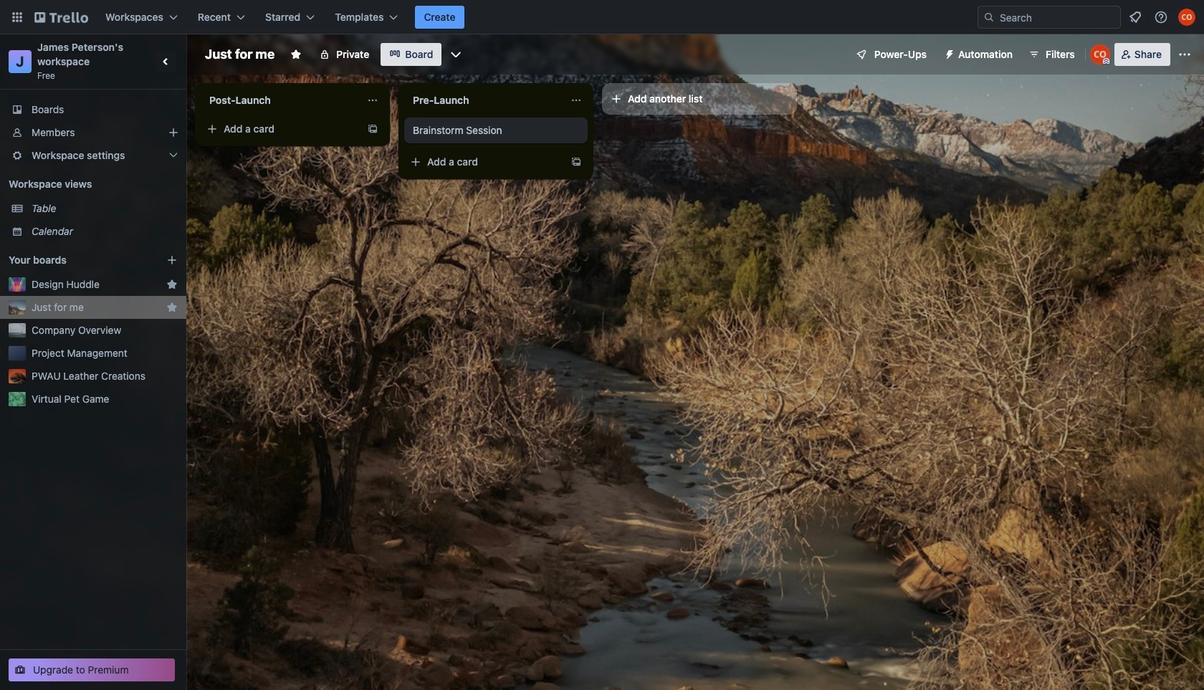 Task type: describe. For each thing, give the bounding box(es) containing it.
1 horizontal spatial christina overa (christinaovera) image
[[1179, 9, 1196, 26]]

Board name text field
[[198, 43, 282, 66]]

your boards with 6 items element
[[9, 252, 145, 269]]

search image
[[984, 11, 996, 23]]

create from template… image
[[571, 156, 582, 168]]

1 vertical spatial christina overa (christinaovera) image
[[1091, 44, 1111, 65]]

show menu image
[[1178, 47, 1193, 62]]

back to home image
[[34, 6, 88, 29]]

primary element
[[0, 0, 1205, 34]]

1 starred icon image from the top
[[166, 279, 178, 290]]



Task type: locate. For each thing, give the bounding box(es) containing it.
None text field
[[201, 89, 361, 112]]

create from template… image
[[367, 123, 379, 135]]

christina overa (christinaovera) image
[[1179, 9, 1196, 26], [1091, 44, 1111, 65]]

1 vertical spatial starred icon image
[[166, 302, 178, 313]]

0 horizontal spatial christina overa (christinaovera) image
[[1091, 44, 1111, 65]]

sm image
[[939, 43, 959, 63]]

2 starred icon image from the top
[[166, 302, 178, 313]]

None text field
[[405, 89, 565, 112]]

0 vertical spatial starred icon image
[[166, 279, 178, 290]]

Search field
[[996, 7, 1121, 27]]

star or unstar board image
[[291, 49, 302, 60]]

0 notifications image
[[1128, 9, 1145, 26]]

christina overa (christinaovera) image right open information menu image
[[1179, 9, 1196, 26]]

open information menu image
[[1155, 10, 1169, 24]]

workspace navigation collapse icon image
[[156, 52, 176, 72]]

this member is an admin of this board. image
[[1104, 58, 1110, 65]]

0 vertical spatial christina overa (christinaovera) image
[[1179, 9, 1196, 26]]

add board image
[[166, 255, 178, 266]]

christina overa (christinaovera) image down search field
[[1091, 44, 1111, 65]]

starred icon image
[[166, 279, 178, 290], [166, 302, 178, 313]]

customize views image
[[449, 47, 464, 62]]



Task type: vqa. For each thing, say whether or not it's contained in the screenshot.
Workspace navigation collapse icon
yes



